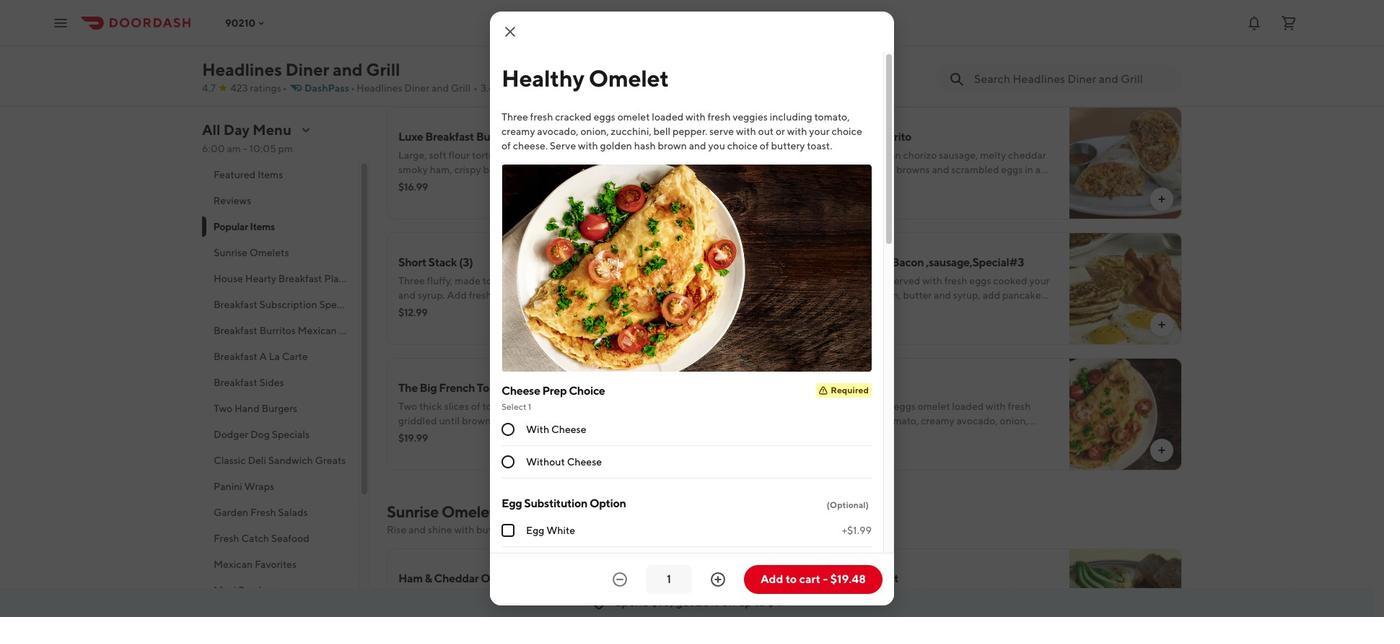 Task type: describe. For each thing, give the bounding box(es) containing it.
pancakes
[[521, 275, 564, 287]]

fluffy inside "sunrise omelets rise and shine with buttery, fluffy omelet served with toast of your choice."
[[514, 524, 538, 536]]

loaded inside three fresh cracked eggs omelet loaded with fresh veggies including tomato, creamy avocado, onion, zucchini, bell pepper. serve with out  or with your choice of cheese. serve with golden hash brown and you choice of buttery toast.
[[652, 111, 684, 123]]

way inside the 3 fresh  eggs cooked your way with your choice of breakfast meat, toast. serve with  golden hash browns. $17.99
[[514, 24, 532, 35]]

fresh catch seafood
[[214, 533, 310, 544]]

1
[[528, 402, 532, 412]]

way, inside chilaquiles freshly fried corn tortilla chips simmered with our home made salsa roja (red tomato chili sauce) topped with egg cooked your way, creamy avocado slices, sour cream and queso fresco. serve  with refried pinto beans.
[[861, 53, 881, 64]]

roja
[[854, 38, 871, 50]]

without cheese
[[526, 457, 602, 468]]

cheese for without
[[567, 457, 602, 468]]

featured items button
[[202, 162, 359, 188]]

(optional)
[[827, 500, 869, 511]]

$16.99 for pancakes,
[[802, 307, 832, 318]]

& for omelet
[[425, 572, 432, 586]]

fresh up cheese.
[[530, 111, 553, 123]]

omelet inside three fresh cracked eggs omelet loaded with fresh veggies including tomato, creamy avocado, onion, zucchini, bell pepper. serve with out  or with your choice of cheese. serve with golden hash brown and you choice of buttery toast.
[[618, 111, 650, 123]]

zucchini,
[[611, 126, 652, 137]]

chilaquiles
[[802, 4, 859, 18]]

a inside ham & cheddar omelet diced ham and loaded melty cheddar cheese folded in a fresh egg omelet. serve with golden hash browns an
[[648, 591, 653, 603]]

(red
[[873, 38, 892, 50]]

large,
[[802, 178, 828, 190]]

golden inside chorizo & egg burrito spicy, smoky mexican chorizo sausage, melty cheddar cheese, golden hash browns and scrambled eggs  in a large, soft flour tortilla of your choice. add on any toppings you'd like.
[[839, 164, 871, 175]]

cheese prep choice group
[[502, 384, 872, 479]]

headlines for headlines diner and grill
[[202, 59, 282, 79]]

dodger
[[214, 429, 248, 440]]

breakfast burritos mexican morning favorites
[[214, 325, 422, 336]]

dog
[[251, 429, 270, 440]]

breakfast sides button
[[202, 370, 359, 396]]

burritos
[[259, 325, 296, 336]]

1 vertical spatial fresh
[[214, 533, 239, 544]]

wraps
[[244, 481, 274, 492]]

and inside the westwood omelet 3 fresh cracked eggs loaded with smoky bacon pieces, creamy avocado, fresh chopped tomatoes and loads o
[[994, 606, 1012, 617]]

mexican favorites
[[214, 559, 297, 570]]

option
[[590, 497, 626, 511]]

fresh up sausages,
[[551, 149, 574, 161]]

to for order
[[483, 275, 492, 287]]

items for featured items
[[258, 169, 283, 181]]

fresh inside pancakes, eggs & bacon ,sausage,special#3 two fluffy pancake  served with fresh eggs cooked your way and crispy bacon, butter and syrup, add pancake toppings if you'd like.
[[945, 275, 968, 287]]

bacon, inside "the big french toast two thick slices of toast soaked in a sweet custard and griddled until browned on both sides. served with three fresh eggs cooked your way, two crispy strips of bacon, two sausages and  golden hash browns."
[[615, 430, 645, 441]]

creamy inside chilaquiles freshly fried corn tortilla chips simmered with our home made salsa roja (red tomato chili sauce) topped with egg cooked your way, creamy avocado slices, sour cream and queso fresco. serve  with refried pinto beans.
[[883, 53, 916, 64]]

in inside chorizo & egg burrito spicy, smoky mexican chorizo sausage, melty cheddar cheese, golden hash browns and scrambled eggs  in a large, soft flour tortilla of your choice. add on any toppings you'd like.
[[1025, 164, 1034, 175]]

panini wraps
[[214, 481, 274, 492]]

headlines for headlines diner and grill • 3.6 mi
[[357, 82, 403, 94]]

hearty
[[245, 273, 277, 284]]

headlines diner and grill
[[202, 59, 400, 79]]

3 fresh  eggs cooked your way with your choice of breakfast meat, toast. serve with  golden hash browns. $17.99
[[399, 24, 643, 67]]

served
[[570, 415, 603, 427]]

fresh inside the 3 fresh  eggs cooked your way with your choice of breakfast meat, toast. serve with  golden hash browns. $17.99
[[406, 24, 429, 35]]

egg for egg white
[[526, 525, 545, 537]]

crispy inside pancakes, eggs & bacon ,sausage,special#3 two fluffy pancake  served with fresh eggs cooked your way and crispy bacon, butter and syrup, add pancake toppings if you'd like.
[[842, 290, 869, 301]]

fresh down sausages,
[[527, 178, 550, 190]]

serve inside chilaquiles freshly fried corn tortilla chips simmered with our home made salsa roja (red tomato chili sauce) topped with egg cooked your way, creamy avocado slices, sour cream and queso fresco. serve  with refried pinto beans.
[[865, 67, 891, 79]]

healthy omelet image
[[1070, 358, 1183, 471]]

$17.99
[[399, 56, 427, 67]]

1 horizontal spatial healthy omelet
[[802, 381, 884, 395]]

tortilla inside chilaquiles freshly fried corn tortilla chips simmered with our home made salsa roja (red tomato chili sauce) topped with egg cooked your way, creamy avocado slices, sour cream and queso fresco. serve  with refried pinto beans.
[[884, 24, 914, 35]]

& for burrito
[[844, 130, 852, 144]]

0 vertical spatial -
[[243, 143, 247, 155]]

$19.99
[[399, 432, 428, 444]]

toast. inside three fresh cracked eggs omelet loaded with fresh veggies including tomato, creamy avocado, onion, zucchini, bell pepper. serve with out  or with your choice of cheese. serve with golden hash brown and you choice of buttery toast.
[[807, 140, 833, 152]]

on inside "the big french toast two thick slices of toast soaked in a sweet custard and griddled until browned on both sides. served with three fresh eggs cooked your way, two crispy strips of bacon, two sausages and  golden hash browns."
[[505, 415, 517, 427]]

close healthy omelet image
[[502, 23, 519, 40]]

grill for headlines diner and grill
[[366, 59, 400, 79]]

joe's breakfast image
[[666, 0, 779, 94]]

fluffy inside pancakes, eggs & bacon ,sausage,special#3 two fluffy pancake  served with fresh eggs cooked your way and crispy bacon, butter and syrup, add pancake toppings if you'd like.
[[823, 275, 847, 287]]

luxe breakfast burrito large, soft flour tortilla  filled with fresh scrambled eggs, smoky ham, crispy bacon, sausages, golden hash browns melted cheddar cheese and fresh house made pico de gallo.
[[399, 130, 653, 204]]

soft inside luxe breakfast burrito large, soft flour tortilla  filled with fresh scrambled eggs, smoky ham, crispy bacon, sausages, golden hash browns melted cheddar cheese and fresh house made pico de gallo.
[[429, 149, 447, 161]]

avocado
[[918, 53, 957, 64]]

favorites inside mexican favorites button
[[255, 559, 297, 570]]

corn
[[861, 24, 882, 35]]

eggs inside three fresh cracked eggs omelet loaded with fresh veggies including tomato, creamy avocado, onion, zucchini, bell pepper. serve with out  or with your choice of cheese. serve with golden hash brown and you choice of buttery toast.
[[594, 111, 616, 123]]

prep
[[543, 384, 567, 398]]

ham,
[[430, 164, 452, 175]]

veggies
[[733, 111, 768, 123]]

serve inside three fresh cracked eggs omelet loaded with fresh veggies including tomato, creamy avocado, onion, zucchini, bell pepper. serve with out  or with your choice of cheese. serve with golden hash brown and you choice of buttery toast.
[[710, 126, 734, 137]]

featured
[[214, 169, 256, 181]]

browns inside luxe breakfast burrito large, soft flour tortilla  filled with fresh scrambled eggs, smoky ham, crispy bacon, sausages, golden hash browns melted cheddar cheese and fresh house made pico de gallo.
[[620, 164, 653, 175]]

made inside luxe breakfast burrito large, soft flour tortilla  filled with fresh scrambled eggs, smoky ham, crispy bacon, sausages, golden hash browns melted cheddar cheese and fresh house made pico de gallo.
[[582, 178, 608, 190]]

sunrise for sunrise omelets
[[214, 247, 248, 258]]

your inside pancakes, eggs & bacon ,sausage,special#3 two fluffy pancake  served with fresh eggs cooked your way and crispy bacon, butter and syrup, add pancake toppings if you'd like.
[[1030, 275, 1050, 287]]

chorizo & egg burrito image
[[1070, 107, 1183, 219]]

westwood omelet image
[[1070, 549, 1183, 617]]

cheese inside "cheese prep choice select 1"
[[502, 384, 540, 398]]

1 • from the left
[[283, 82, 287, 94]]

breakfast burritos mexican morning favorites button
[[202, 318, 422, 344]]

add item to cart image for burrito
[[753, 194, 765, 205]]

spend
[[615, 596, 649, 609]]

with inside luxe breakfast burrito large, soft flour tortilla  filled with fresh scrambled eggs, smoky ham, crispy bacon, sausages, golden hash browns melted cheddar cheese and fresh house made pico de gallo.
[[529, 149, 549, 161]]

With Cheese radio
[[502, 423, 515, 436]]

three inside three fresh cracked eggs omelet loaded with fresh veggies including tomato, creamy avocado, onion, zucchini, bell pepper. serve with out  or with your choice of cheese. serve with golden hash brown and you choice of buttery toast.
[[502, 111, 528, 123]]

dodger dog specials
[[214, 429, 310, 440]]

spend $10, get 20% off up to $4
[[615, 596, 782, 609]]

bell
[[654, 126, 671, 137]]

like. inside the short stack (3) three fluffy, made to order pancakes serve with butter and syrup. add fresh fruits or chocolate chips if you'd like.
[[399, 304, 417, 316]]

refried
[[915, 67, 945, 79]]

pm
[[278, 143, 293, 155]]

diner for headlines diner and grill
[[285, 59, 329, 79]]

healthy omelet dialog
[[490, 12, 895, 617]]

off
[[722, 596, 736, 609]]

stack
[[429, 256, 457, 269]]

hash inside luxe breakfast burrito large, soft flour tortilla  filled with fresh scrambled eggs, smoky ham, crispy bacon, sausages, golden hash browns melted cheddar cheese and fresh house made pico de gallo.
[[596, 164, 618, 175]]

cheese.
[[513, 140, 548, 152]]

buttery
[[771, 140, 805, 152]]

healthy inside dialog
[[502, 64, 585, 92]]

browns inside ham & cheddar omelet diced ham and loaded melty cheddar cheese folded in a fresh egg omelet. serve with golden hash browns an
[[588, 606, 621, 617]]

short stack (3) image
[[666, 232, 779, 345]]

you
[[709, 140, 726, 152]]

beans.
[[973, 67, 1003, 79]]

open menu image
[[52, 14, 69, 31]]

soft inside chorizo & egg burrito spicy, smoky mexican chorizo sausage, melty cheddar cheese, golden hash browns and scrambled eggs  in a large, soft flour tortilla of your choice. add on any toppings you'd like.
[[830, 178, 847, 190]]

scrambled inside luxe breakfast burrito large, soft flour tortilla  filled with fresh scrambled eggs, smoky ham, crispy bacon, sausages, golden hash browns melted cheddar cheese and fresh house made pico de gallo.
[[576, 149, 624, 161]]

pancakes,
[[802, 256, 853, 269]]

filled
[[504, 149, 527, 161]]

choice inside the 3 fresh  eggs cooked your way with your choice of breakfast meat, toast. serve with  golden hash browns. $17.99
[[579, 24, 609, 35]]

shine
[[428, 524, 452, 536]]

panini
[[214, 481, 242, 492]]

served inside pancakes, eggs & bacon ,sausage,special#3 two fluffy pancake  served with fresh eggs cooked your way and crispy bacon, butter and syrup, add pancake toppings if you'd like.
[[890, 275, 921, 287]]

and down the pancakes,
[[822, 290, 840, 301]]

burrito inside luxe breakfast burrito large, soft flour tortilla  filled with fresh scrambled eggs, smoky ham, crispy bacon, sausages, golden hash browns melted cheddar cheese and fresh house made pico de gallo.
[[476, 130, 512, 144]]

10:05
[[249, 143, 276, 155]]

hash inside chorizo & egg burrito spicy, smoky mexican chorizo sausage, melty cheddar cheese, golden hash browns and scrambled eggs  in a large, soft flour tortilla of your choice. add on any toppings you'd like.
[[873, 164, 895, 175]]

with
[[526, 424, 550, 436]]

browned
[[462, 415, 503, 427]]

get
[[676, 596, 694, 609]]

three inside the short stack (3) three fluffy, made to order pancakes serve with butter and syrup. add fresh fruits or chocolate chips if you'd like.
[[399, 275, 425, 287]]

cheddar
[[434, 572, 479, 586]]

hash inside ham & cheddar omelet diced ham and loaded melty cheddar cheese folded in a fresh egg omelet. serve with golden hash browns an
[[564, 606, 586, 617]]

cheddar inside luxe breakfast burrito large, soft flour tortilla  filled with fresh scrambled eggs, smoky ham, crispy bacon, sausages, golden hash browns melted cheddar cheese and fresh house made pico de gallo.
[[433, 178, 471, 190]]

Current quantity is 1 number field
[[655, 572, 684, 588]]

french
[[439, 381, 475, 395]]

melty inside chorizo & egg burrito spicy, smoky mexican chorizo sausage, melty cheddar cheese, golden hash browns and scrambled eggs  in a large, soft flour tortilla of your choice. add on any toppings you'd like.
[[981, 149, 1007, 161]]

the big french toast image
[[666, 358, 779, 471]]

0 items, open order cart image
[[1281, 14, 1298, 31]]

in inside ham & cheddar omelet diced ham and loaded melty cheddar cheese folded in a fresh egg omelet. serve with golden hash browns an
[[638, 591, 646, 603]]

0 horizontal spatial pancake
[[849, 275, 888, 287]]

cheese inside ham & cheddar omelet diced ham and loaded melty cheddar cheese folded in a fresh egg omelet. serve with golden hash browns an
[[571, 591, 604, 603]]

sweet
[[560, 401, 587, 412]]

you'd inside the short stack (3) three fluffy, made to order pancakes serve with butter and syrup. add fresh fruits or chocolate chips if you'd like.
[[613, 290, 638, 301]]

smoky inside luxe breakfast burrito large, soft flour tortilla  filled with fresh scrambled eggs, smoky ham, crispy bacon, sausages, golden hash browns melted cheddar cheese and fresh house made pico de gallo.
[[399, 164, 428, 175]]

garden
[[214, 507, 248, 518]]

smoky inside chorizo & egg burrito spicy, smoky mexican chorizo sausage, melty cheddar cheese, golden hash browns and scrambled eggs  in a large, soft flour tortilla of your choice. add on any toppings you'd like.
[[831, 149, 860, 161]]

of inside "sunrise omelets rise and shine with buttery, fluffy omelet served with toast of your choice."
[[655, 524, 664, 536]]

specials for breakfast subscription specials
[[319, 299, 357, 310]]

add inside chorizo & egg burrito spicy, smoky mexican chorizo sausage, melty cheddar cheese, golden hash browns and scrambled eggs  in a large, soft flour tortilla of your choice. add on any toppings you'd like.
[[973, 178, 993, 190]]

hash inside three fresh cracked eggs omelet loaded with fresh veggies including tomato, creamy avocado, onion, zucchini, bell pepper. serve with out  or with your choice of cheese. serve with golden hash brown and you choice of buttery toast.
[[634, 140, 656, 152]]

or inside the short stack (3) three fluffy, made to order pancakes serve with butter and syrup. add fresh fruits or chocolate chips if you'd like.
[[520, 290, 529, 301]]

2 vertical spatial choice
[[728, 140, 758, 152]]

soaked
[[508, 401, 540, 412]]

you'd inside pancakes, eggs & bacon ,sausage,special#3 two fluffy pancake  served with fresh eggs cooked your way and crispy bacon, butter and syrup, add pancake toppings if you'd like.
[[852, 304, 878, 316]]

egg substitution option group
[[502, 496, 872, 547]]

90210 button
[[225, 17, 267, 29]]

creamy for three
[[502, 126, 535, 137]]

select
[[502, 402, 527, 412]]

eggs inside the westwood omelet 3 fresh cracked eggs loaded with smoky bacon pieces, creamy avocado, fresh chopped tomatoes and loads o
[[876, 591, 898, 603]]

specials for dodger dog specials
[[272, 429, 310, 440]]

browns. inside the 3 fresh  eggs cooked your way with your choice of breakfast meat, toast. serve with  golden hash browns. $17.99
[[607, 38, 643, 50]]

breakfast for breakfast subscription specials
[[214, 299, 257, 310]]

house hearty breakfast plates
[[214, 273, 353, 284]]

and down meat,
[[432, 82, 449, 94]]

house
[[552, 178, 580, 190]]

tomato
[[894, 38, 927, 50]]

creamy for westwood
[[802, 606, 836, 617]]

omelet inside dialog
[[589, 64, 669, 92]]

browns. inside "the big french toast two thick slices of toast soaked in a sweet custard and griddled until browned on both sides. served with three fresh eggs cooked your way, two crispy strips of bacon, two sausages and  golden hash browns."
[[538, 444, 574, 456]]

salads
[[278, 507, 308, 518]]

1 vertical spatial choice
[[832, 126, 863, 137]]

+$1.99
[[842, 525, 872, 537]]

fresh inside "the big french toast two thick slices of toast soaked in a sweet custard and griddled until browned on both sides. served with three fresh eggs cooked your way, two crispy strips of bacon, two sausages and  golden hash browns."
[[399, 430, 422, 441]]

Without Cheese radio
[[502, 456, 515, 469]]

your inside chilaquiles freshly fried corn tortilla chips simmered with our home made salsa roja (red tomato chili sauce) topped with egg cooked your way, creamy avocado slices, sour cream and queso fresco. serve  with refried pinto beans.
[[838, 53, 859, 64]]

eggs inside "the big french toast two thick slices of toast soaked in a sweet custard and griddled until browned on both sides. served with three fresh eggs cooked your way, two crispy strips of bacon, two sausages and  golden hash browns."
[[424, 430, 445, 441]]

to for $4
[[755, 596, 766, 609]]

breakfast sides
[[214, 377, 284, 388]]

required
[[831, 385, 869, 396]]

0 vertical spatial two
[[528, 430, 545, 441]]

add inside button
[[761, 573, 784, 586]]

golden inside the 3 fresh  eggs cooked your way with your choice of breakfast meat, toast. serve with  golden hash browns. $17.99
[[549, 38, 581, 50]]

breakfast for breakfast sides
[[214, 377, 257, 388]]

& inside pancakes, eggs & bacon ,sausage,special#3 two fluffy pancake  served with fresh eggs cooked your way and crispy bacon, butter and syrup, add pancake toppings if you'd like.
[[883, 256, 890, 269]]

salsa
[[830, 38, 852, 50]]

cheese,
[[802, 164, 837, 175]]

all day menu
[[202, 121, 292, 138]]

custard
[[589, 401, 624, 412]]

golden inside luxe breakfast burrito large, soft flour tortilla  filled with fresh scrambled eggs, smoky ham, crispy bacon, sausages, golden hash browns melted cheddar cheese and fresh house made pico de gallo.
[[562, 164, 594, 175]]

0 vertical spatial fresh
[[250, 507, 276, 518]]

a inside "the big french toast two thick slices of toast soaked in a sweet custard and griddled until browned on both sides. served with three fresh eggs cooked your way, two crispy strips of bacon, two sausages and  golden hash browns."
[[553, 401, 558, 412]]

fresh inside the short stack (3) three fluffy, made to order pancakes serve with butter and syrup. add fresh fruits or chocolate chips if you'd like.
[[469, 290, 492, 301]]

add item to cart image for &
[[1157, 319, 1168, 331]]

with inside the short stack (3) three fluffy, made to order pancakes serve with butter and syrup. add fresh fruits or chocolate chips if you'd like.
[[593, 275, 613, 287]]

ratings
[[250, 82, 281, 94]]

mexican inside mexican favorites button
[[214, 559, 253, 570]]

sausages,
[[516, 164, 560, 175]]

chips inside chilaquiles freshly fried corn tortilla chips simmered with our home made salsa roja (red tomato chili sauce) topped with egg cooked your way, creamy avocado slices, sour cream and queso fresco. serve  with refried pinto beans.
[[916, 24, 940, 35]]

of inside chorizo & egg burrito spicy, smoky mexican chorizo sausage, melty cheddar cheese, golden hash browns and scrambled eggs  in a large, soft flour tortilla of your choice. add on any toppings you'd like.
[[905, 178, 914, 190]]

house hearty breakfast plates button
[[202, 266, 359, 292]]

eggs inside the 3 fresh  eggs cooked your way with your choice of breakfast meat, toast. serve with  golden hash browns. $17.99
[[431, 24, 453, 35]]

butter inside pancakes, eggs & bacon ,sausage,special#3 two fluffy pancake  served with fresh eggs cooked your way and crispy bacon, butter and syrup, add pancake toppings if you'd like.
[[904, 290, 932, 301]]

way inside pancakes, eggs & bacon ,sausage,special#3 two fluffy pancake  served with fresh eggs cooked your way and crispy bacon, butter and syrup, add pancake toppings if you'd like.
[[802, 290, 820, 301]]

melted
[[399, 178, 431, 190]]

headlines diner and grill • 3.6 mi
[[357, 82, 508, 94]]

$16.99 for luxe
[[399, 181, 428, 193]]



Task type: locate. For each thing, give the bounding box(es) containing it.
cooked inside the 3 fresh  eggs cooked your way with your choice of breakfast meat, toast. serve with  golden hash browns. $17.99
[[455, 24, 489, 35]]

mexican favorites button
[[202, 552, 359, 578]]

0 vertical spatial melty
[[981, 149, 1007, 161]]

egg inside chorizo & egg burrito spicy, smoky mexican chorizo sausage, melty cheddar cheese, golden hash browns and scrambled eggs  in a large, soft flour tortilla of your choice. add on any toppings you'd like.
[[854, 130, 874, 144]]

with inside ham & cheddar omelet diced ham and loaded melty cheddar cheese folded in a fresh egg omelet. serve with golden hash browns an
[[508, 606, 528, 617]]

meat,
[[444, 38, 470, 50]]

onion,
[[581, 126, 609, 137]]

flour right $15.99
[[849, 178, 871, 190]]

and left syrup,
[[934, 290, 952, 301]]

1 horizontal spatial &
[[844, 130, 852, 144]]

way, inside "the big french toast two thick slices of toast soaked in a sweet custard and griddled until browned on both sides. served with three fresh eggs cooked your way, two crispy strips of bacon, two sausages and  golden hash browns."
[[506, 430, 526, 441]]

1 vertical spatial toast.
[[807, 140, 833, 152]]

0 vertical spatial serve
[[710, 126, 734, 137]]

avocado,
[[537, 126, 579, 137], [838, 606, 879, 617]]

2 toppings from the top
[[802, 304, 842, 316]]

if down the pancakes,
[[844, 304, 850, 316]]

20%
[[696, 596, 720, 609]]

0 vertical spatial items
[[258, 169, 283, 181]]

1 horizontal spatial toast
[[630, 524, 653, 536]]

- right am
[[243, 143, 247, 155]]

two
[[802, 275, 821, 287], [399, 401, 417, 412], [214, 403, 233, 414]]

mexi bowls button
[[202, 578, 359, 604]]

favorites up mexi bowls button
[[255, 559, 297, 570]]

0 horizontal spatial browns.
[[538, 444, 574, 456]]

breakfast up the breakfast a la carte
[[214, 325, 257, 336]]

0 horizontal spatial &
[[425, 572, 432, 586]]

until
[[439, 415, 460, 427]]

0 vertical spatial flour
[[449, 149, 470, 161]]

sunrise omelets rise and shine with buttery, fluffy omelet served with toast of your choice.
[[387, 503, 721, 536]]

add item to cart image for short stack (3)
[[753, 319, 765, 331]]

1 burrito from the left
[[476, 130, 512, 144]]

like. inside chorizo & egg burrito spicy, smoky mexican chorizo sausage, melty cheddar cheese, golden hash browns and scrambled eggs  in a large, soft flour tortilla of your choice. add on any toppings you'd like.
[[872, 193, 890, 204]]

1 vertical spatial bacon,
[[871, 290, 902, 301]]

0 vertical spatial 3
[[399, 24, 404, 35]]

scrambled down "sausage,"
[[952, 164, 1000, 175]]

and right sausages
[[461, 444, 479, 456]]

1 vertical spatial served
[[575, 524, 606, 536]]

1 vertical spatial specials
[[272, 429, 310, 440]]

two hand burgers button
[[202, 396, 359, 422]]

2 burrito from the left
[[876, 130, 912, 144]]

1 vertical spatial choice.
[[688, 524, 721, 536]]

day
[[224, 121, 250, 138]]

sunrise inside "sunrise omelets rise and shine with buttery, fluffy omelet served with toast of your choice."
[[387, 503, 439, 521]]

2 • from the left
[[351, 82, 355, 94]]

toast
[[477, 381, 505, 395]]

three down 'short'
[[399, 275, 425, 287]]

1 horizontal spatial choice.
[[938, 178, 971, 190]]

fresh up fresh catch seafood
[[250, 507, 276, 518]]

breakfast subscription specials
[[214, 299, 357, 310]]

2 horizontal spatial made
[[802, 38, 828, 50]]

cooked up queso
[[802, 53, 836, 64]]

• right dashpass
[[351, 82, 355, 94]]

breakfast a la carte
[[214, 351, 308, 362]]

luxe
[[399, 130, 423, 144]]

toast inside "sunrise omelets rise and shine with buttery, fluffy omelet served with toast of your choice."
[[630, 524, 653, 536]]

1 horizontal spatial favorites
[[380, 325, 422, 336]]

mexican inside breakfast burritos mexican morning favorites button
[[298, 325, 337, 336]]

healthy omelet inside dialog
[[502, 64, 669, 92]]

0 horizontal spatial creamy
[[502, 126, 535, 137]]

fresh down diced
[[399, 606, 422, 617]]

2 horizontal spatial in
[[1025, 164, 1034, 175]]

breakfast up the subscription
[[279, 273, 322, 284]]

specials
[[319, 299, 357, 310], [272, 429, 310, 440]]

reviews button
[[202, 188, 359, 214]]

bacon
[[892, 256, 924, 269]]

add item to cart image for french
[[753, 445, 765, 456]]

cooked down until
[[447, 430, 482, 441]]

and up "dashpass •"
[[333, 59, 363, 79]]

add up $4
[[761, 573, 784, 586]]

3 inside the 3 fresh  eggs cooked your way with your choice of breakfast meat, toast. serve with  golden hash browns. $17.99
[[399, 24, 404, 35]]

$4
[[768, 596, 782, 609]]

0 horizontal spatial soft
[[429, 149, 447, 161]]

or right out
[[776, 126, 786, 137]]

1 horizontal spatial way
[[802, 290, 820, 301]]

serve
[[499, 38, 525, 50], [865, 67, 891, 79], [550, 140, 576, 152], [480, 606, 506, 617]]

flour up ham,
[[449, 149, 470, 161]]

crispy down eggs on the right top of page
[[842, 290, 869, 301]]

in
[[1025, 164, 1034, 175], [542, 401, 551, 412], [638, 591, 646, 603]]

1 vertical spatial egg
[[502, 497, 522, 511]]

1 horizontal spatial butter
[[904, 290, 932, 301]]

if inside pancakes, eggs & bacon ,sausage,special#3 two fluffy pancake  served with fresh eggs cooked your way and crispy bacon, butter and syrup, add pancake toppings if you'd like.
[[844, 304, 850, 316]]

avocado, for omelet
[[838, 606, 879, 617]]

add to cart - $19.48
[[761, 573, 866, 586]]

bacon, down three
[[615, 430, 645, 441]]

healthy omelet
[[502, 64, 669, 92], [802, 381, 884, 395]]

avocado, up cheese.
[[537, 126, 579, 137]]

three
[[502, 111, 528, 123], [399, 275, 425, 287]]

pancakes, eggs & bacon ,sausage,special#3 image
[[1070, 232, 1183, 345]]

fresh left fruits
[[469, 290, 492, 301]]

fresh catch seafood button
[[202, 526, 359, 552]]

fresh inside the westwood omelet 3 fresh cracked eggs loaded with smoky bacon pieces, creamy avocado, fresh chopped tomatoes and loads o
[[881, 606, 904, 617]]

serve up 'you'
[[710, 126, 734, 137]]

and inside ham & cheddar omelet diced ham and loaded melty cheddar cheese folded in a fresh egg omelet. serve with golden hash browns an
[[450, 591, 467, 603]]

omelet inside "sunrise omelets rise and shine with buttery, fluffy omelet served with toast of your choice."
[[540, 524, 573, 536]]

1 horizontal spatial three
[[502, 111, 528, 123]]

eggs
[[855, 256, 881, 269]]

favorites down $12.99
[[380, 325, 422, 336]]

1 horizontal spatial smoky
[[831, 149, 860, 161]]

home
[[1029, 24, 1055, 35]]

your inside "the big french toast two thick slices of toast soaked in a sweet custard and griddled until browned on both sides. served with three fresh eggs cooked your way, two crispy strips of bacon, two sausages and  golden hash browns."
[[484, 430, 504, 441]]

0 horizontal spatial cheese
[[473, 178, 506, 190]]

breakfast inside "button"
[[279, 273, 322, 284]]

serve up mi
[[499, 38, 525, 50]]

tomato,
[[815, 111, 850, 123]]

on
[[995, 178, 1007, 190], [505, 415, 517, 427]]

diner up dashpass
[[285, 59, 329, 79]]

toppings inside chorizo & egg burrito spicy, smoky mexican chorizo sausage, melty cheddar cheese, golden hash browns and scrambled eggs  in a large, soft flour tortilla of your choice. add on any toppings you'd like.
[[802, 193, 842, 204]]

bacon,
[[483, 164, 514, 175], [871, 290, 902, 301], [615, 430, 645, 441]]

served inside "sunrise omelets rise and shine with buttery, fluffy omelet served with toast of your choice."
[[575, 524, 606, 536]]

add down fluffy, at the top left
[[447, 290, 467, 301]]

omelet inside the westwood omelet 3 fresh cracked eggs loaded with smoky bacon pieces, creamy avocado, fresh chopped tomatoes and loads o
[[860, 572, 899, 586]]

your inside "sunrise omelets rise and shine with buttery, fluffy omelet served with toast of your choice."
[[666, 524, 686, 536]]

chili
[[929, 38, 948, 50]]

1 horizontal spatial grill
[[451, 82, 471, 94]]

like. inside pancakes, eggs & bacon ,sausage,special#3 two fluffy pancake  served with fresh eggs cooked your way and crispy bacon, butter and syrup, add pancake toppings if you'd like.
[[880, 304, 898, 316]]

$10,
[[652, 596, 674, 609]]

avocado, for fresh
[[537, 126, 579, 137]]

0 horizontal spatial two
[[399, 444, 416, 456]]

tortilla inside chorizo & egg burrito spicy, smoky mexican chorizo sausage, melty cheddar cheese, golden hash browns and scrambled eggs  in a large, soft flour tortilla of your choice. add on any toppings you'd like.
[[873, 178, 903, 190]]

1 vertical spatial made
[[582, 178, 608, 190]]

1 horizontal spatial chips
[[916, 24, 940, 35]]

soft up ham,
[[429, 149, 447, 161]]

3 inside the westwood omelet 3 fresh cracked eggs loaded with smoky bacon pieces, creamy avocado, fresh chopped tomatoes and loads o
[[802, 591, 808, 603]]

two left hand
[[214, 403, 233, 414]]

sour
[[989, 53, 1008, 64]]

toast. right meat,
[[472, 38, 497, 50]]

egg for egg substitution option
[[502, 497, 522, 511]]

cooked inside chilaquiles freshly fried corn tortilla chips simmered with our home made salsa roja (red tomato chili sauce) topped with egg cooked your way, creamy avocado slices, sour cream and queso fresco. serve  with refried pinto beans.
[[802, 53, 836, 64]]

1 vertical spatial healthy
[[802, 381, 842, 395]]

0 vertical spatial in
[[1025, 164, 1034, 175]]

melty
[[981, 149, 1007, 161], [503, 591, 529, 603]]

eggs inside pancakes, eggs & bacon ,sausage,special#3 two fluffy pancake  served with fresh eggs cooked your way and crispy bacon, butter and syrup, add pancake toppings if you'd like.
[[970, 275, 992, 287]]

1 horizontal spatial way,
[[861, 53, 881, 64]]

omelets for sunrise omelets rise and shine with buttery, fluffy omelet served with toast of your choice.
[[442, 503, 502, 521]]

made inside chilaquiles freshly fried corn tortilla chips simmered with our home made salsa roja (red tomato chili sauce) topped with egg cooked your way, creamy avocado slices, sour cream and queso fresco. serve  with refried pinto beans.
[[802, 38, 828, 50]]

None checkbox
[[502, 524, 515, 537]]

1 vertical spatial cheddar
[[433, 178, 471, 190]]

and up omelet.
[[450, 591, 467, 603]]

2 horizontal spatial cheddar
[[1009, 149, 1047, 161]]

way, down roja
[[861, 53, 881, 64]]

fresh up breakfast
[[406, 24, 429, 35]]

cooked inside "the big french toast two thick slices of toast soaked in a sweet custard and griddled until browned on both sides. served with three fresh eggs cooked your way, two crispy strips of bacon, two sausages and  golden hash browns."
[[447, 430, 482, 441]]

short
[[399, 256, 427, 269]]

mexi bowls
[[214, 585, 266, 596]]

423
[[230, 82, 248, 94]]

folded
[[606, 591, 636, 603]]

1 horizontal spatial choice
[[728, 140, 758, 152]]

served
[[890, 275, 921, 287], [575, 524, 606, 536]]

& inside chorizo & egg burrito spicy, smoky mexican chorizo sausage, melty cheddar cheese, golden hash browns and scrambled eggs  in a large, soft flour tortilla of your choice. add on any toppings you'd like.
[[844, 130, 852, 144]]

creamy up cheese.
[[502, 126, 535, 137]]

avocado, down the $19.48
[[838, 606, 879, 617]]

and down pepper.
[[689, 140, 707, 152]]

breakfast inside luxe breakfast burrito large, soft flour tortilla  filled with fresh scrambled eggs, smoky ham, crispy bacon, sausages, golden hash browns melted cheddar cheese and fresh house made pico de gallo.
[[425, 130, 474, 144]]

ham & cheddar omelet image
[[666, 549, 779, 617]]

sunrise for sunrise omelets rise and shine with buttery, fluffy omelet served with toast of your choice.
[[387, 503, 439, 521]]

cracked down the $19.48
[[838, 591, 874, 603]]

fresh down westwood
[[810, 591, 836, 603]]

and down "sausage,"
[[932, 164, 950, 175]]

1 horizontal spatial burrito
[[876, 130, 912, 144]]

specials up sandwich
[[272, 429, 310, 440]]

decrease quantity by 1 image
[[612, 571, 629, 588]]

2 horizontal spatial •
[[474, 82, 478, 94]]

0 horizontal spatial add
[[447, 290, 467, 301]]

0 horizontal spatial toast.
[[472, 38, 497, 50]]

omelet up zucchini,
[[618, 111, 650, 123]]

0 vertical spatial $16.99
[[399, 181, 428, 193]]

loaded inside the westwood omelet 3 fresh cracked eggs loaded with smoky bacon pieces, creamy avocado, fresh chopped tomatoes and loads o
[[900, 591, 932, 603]]

1 vertical spatial cheese
[[552, 424, 587, 436]]

and inside chilaquiles freshly fried corn tortilla chips simmered with our home made salsa roja (red tomato chili sauce) topped with egg cooked your way, creamy avocado slices, sour cream and queso fresco. serve  with refried pinto beans.
[[1041, 53, 1058, 64]]

cooked up add
[[994, 275, 1028, 287]]

cooked inside pancakes, eggs & bacon ,sausage,special#3 two fluffy pancake  served with fresh eggs cooked your way and crispy bacon, butter and syrup, add pancake toppings if you'd like.
[[994, 275, 1028, 287]]

1 vertical spatial add item to cart image
[[753, 319, 765, 331]]

$16.99
[[399, 181, 428, 193], [802, 307, 832, 318]]

loaded up bell
[[652, 111, 684, 123]]

choice. inside "sunrise omelets rise and shine with buttery, fluffy omelet served with toast of your choice."
[[688, 524, 721, 536]]

of inside the 3 fresh  eggs cooked your way with your choice of breakfast meat, toast. serve with  golden hash browns. $17.99
[[611, 24, 620, 35]]

breakfast inside button
[[214, 351, 257, 362]]

toast.
[[472, 38, 497, 50], [807, 140, 833, 152]]

fruits
[[494, 290, 518, 301]]

to
[[483, 275, 492, 287], [786, 573, 797, 586], [755, 596, 766, 609]]

hash inside the 3 fresh  eggs cooked your way with your choice of breakfast meat, toast. serve with  golden hash browns. $17.99
[[583, 38, 605, 50]]

items up sunrise omelets
[[250, 221, 275, 232]]

2 horizontal spatial bacon,
[[871, 290, 902, 301]]

serve right omelet.
[[480, 606, 506, 617]]

1 horizontal spatial two
[[528, 430, 545, 441]]

serve inside three fresh cracked eggs omelet loaded with fresh veggies including tomato, creamy avocado, onion, zucchini, bell pepper. serve with out  or with your choice of cheese. serve with golden hash brown and you choice of buttery toast.
[[550, 140, 576, 152]]

sunrise down the popular
[[214, 247, 248, 258]]

plates
[[324, 273, 353, 284]]

pancake right add
[[1003, 290, 1042, 301]]

0 vertical spatial sunrise
[[214, 247, 248, 258]]

with inside "the big french toast two thick slices of toast soaked in a sweet custard and griddled until browned on both sides. served with three fresh eggs cooked your way, two crispy strips of bacon, two sausages and  golden hash browns."
[[605, 415, 625, 427]]

westwood omelet 3 fresh cracked eggs loaded with smoky bacon pieces, creamy avocado, fresh chopped tomatoes and loads o
[[802, 572, 1053, 617]]

house
[[214, 273, 243, 284]]

chilaquiles image
[[1070, 0, 1183, 94]]

egg down home
[[1040, 38, 1057, 50]]

- inside button
[[823, 573, 828, 586]]

,sausage,special#3
[[926, 256, 1025, 269]]

notification bell image
[[1246, 14, 1264, 31]]

omelet.
[[443, 606, 478, 617]]

you'd down eggs on the right top of page
[[852, 304, 878, 316]]

0 horizontal spatial omelet
[[540, 524, 573, 536]]

tortilla left filled
[[472, 149, 502, 161]]

6:00 am - 10:05 pm
[[202, 143, 293, 155]]

2 horizontal spatial creamy
[[883, 53, 916, 64]]

• left 3.6
[[474, 82, 478, 94]]

2 vertical spatial crispy
[[547, 430, 574, 441]]

0 vertical spatial grill
[[366, 59, 400, 79]]

chorizo
[[802, 130, 842, 144]]

fresh up 'you'
[[708, 111, 731, 123]]

3 up breakfast
[[399, 24, 404, 35]]

egg right chorizo
[[854, 130, 874, 144]]

3 • from the left
[[474, 82, 478, 94]]

choice
[[569, 384, 605, 398]]

1 horizontal spatial soft
[[830, 178, 847, 190]]

brown
[[658, 140, 687, 152]]

on left the any
[[995, 178, 1007, 190]]

add
[[983, 290, 1001, 301]]

diner down the $17.99
[[405, 82, 430, 94]]

flour inside chorizo & egg burrito spicy, smoky mexican chorizo sausage, melty cheddar cheese, golden hash browns and scrambled eggs  in a large, soft flour tortilla of your choice. add on any toppings you'd like.
[[849, 178, 871, 190]]

two down "both"
[[528, 430, 545, 441]]

cheddar down egg white
[[531, 591, 569, 603]]

add item to cart image
[[1157, 194, 1168, 205], [753, 319, 765, 331]]

out
[[758, 126, 774, 137]]

1 vertical spatial healthy omelet
[[802, 381, 884, 395]]

headlines up the 423
[[202, 59, 282, 79]]

3.6
[[481, 82, 495, 94]]

chips right 'chocolate'
[[579, 290, 603, 301]]

cooked up meat,
[[455, 24, 489, 35]]

2 vertical spatial &
[[425, 572, 432, 586]]

1 vertical spatial omelet
[[540, 524, 573, 536]]

1 horizontal spatial cheddar
[[531, 591, 569, 603]]

0 horizontal spatial specials
[[272, 429, 310, 440]]

1 vertical spatial diner
[[405, 82, 430, 94]]

flour inside luxe breakfast burrito large, soft flour tortilla  filled with fresh scrambled eggs, smoky ham, crispy bacon, sausages, golden hash browns melted cheddar cheese and fresh house made pico de gallo.
[[449, 149, 470, 161]]

0 vertical spatial a
[[1036, 164, 1041, 175]]

including
[[770, 111, 813, 123]]

and inside three fresh cracked eggs omelet loaded with fresh veggies including tomato, creamy avocado, onion, zucchini, bell pepper. serve with out  or with your choice of cheese. serve with golden hash brown and you choice of buttery toast.
[[689, 140, 707, 152]]

panini wraps button
[[202, 474, 359, 500]]

to left order
[[483, 275, 492, 287]]

cracked up onion, at the top left of page
[[555, 111, 592, 123]]

you'd right 'chocolate'
[[613, 290, 638, 301]]

melty right "sausage,"
[[981, 149, 1007, 161]]

browns up de at the left
[[620, 164, 653, 175]]

bowls
[[238, 585, 266, 596]]

grill for headlines diner and grill • 3.6 mi
[[451, 82, 471, 94]]

your inside three fresh cracked eggs omelet loaded with fresh veggies including tomato, creamy avocado, onion, zucchini, bell pepper. serve with out  or with your choice of cheese. serve with golden hash brown and you choice of buttery toast.
[[810, 126, 830, 137]]

1 vertical spatial in
[[542, 401, 551, 412]]

0 horizontal spatial crispy
[[454, 164, 481, 175]]

0 vertical spatial pancake
[[849, 275, 888, 287]]

breakfast for breakfast a la carte
[[214, 351, 257, 362]]

0 horizontal spatial way
[[514, 24, 532, 35]]

smoky down large,
[[399, 164, 428, 175]]

0 vertical spatial on
[[995, 178, 1007, 190]]

$16.99 down the pancakes,
[[802, 307, 832, 318]]

egg inside ham & cheddar omelet diced ham and loaded melty cheddar cheese folded in a fresh egg omelet. serve with golden hash browns an
[[424, 606, 441, 617]]

0 horizontal spatial avocado,
[[537, 126, 579, 137]]

avocado, inside the westwood omelet 3 fresh cracked eggs loaded with smoky bacon pieces, creamy avocado, fresh chopped tomatoes and loads o
[[838, 606, 879, 617]]

to right "up"
[[755, 596, 766, 609]]

add left the any
[[973, 178, 993, 190]]

0 vertical spatial way,
[[861, 53, 881, 64]]

toast. inside the 3 fresh  eggs cooked your way with your choice of breakfast meat, toast. serve with  golden hash browns. $17.99
[[472, 38, 497, 50]]

chips up chili
[[916, 24, 940, 35]]

fluffy right the buttery,
[[514, 524, 538, 536]]

burrito inside chorizo & egg burrito spicy, smoky mexican chorizo sausage, melty cheddar cheese, golden hash browns and scrambled eggs  in a large, soft flour tortilla of your choice. add on any toppings you'd like.
[[876, 130, 912, 144]]

serve right cheese.
[[550, 140, 576, 152]]

0 horizontal spatial bacon,
[[483, 164, 514, 175]]

and up $12.99
[[399, 290, 416, 301]]

and up three
[[626, 401, 643, 412]]

or right fruits
[[520, 290, 529, 301]]

omelet
[[589, 64, 669, 92], [844, 381, 884, 395], [481, 572, 520, 586], [860, 572, 899, 586]]

like. right $15.99
[[872, 193, 890, 204]]

serve inside the short stack (3) three fluffy, made to order pancakes serve with butter and syrup. add fresh fruits or chocolate chips if you'd like.
[[566, 275, 591, 287]]

crispy inside "the big french toast two thick slices of toast soaked in a sweet custard and griddled until browned on both sides. served with three fresh eggs cooked your way, two crispy strips of bacon, two sausages and  golden hash browns."
[[547, 430, 574, 441]]

classic deli sandwich greats button
[[202, 448, 359, 474]]

0 vertical spatial diner
[[285, 59, 329, 79]]

golden inside "the big french toast two thick slices of toast soaked in a sweet custard and griddled until browned on both sides. served with three fresh eggs cooked your way, two crispy strips of bacon, two sausages and  golden hash browns."
[[481, 444, 513, 456]]

melty inside ham & cheddar omelet diced ham and loaded melty cheddar cheese folded in a fresh egg omelet. serve with golden hash browns an
[[503, 591, 529, 603]]

toast. up cheese,
[[807, 140, 833, 152]]

2 vertical spatial egg
[[526, 525, 545, 537]]

1 horizontal spatial bacon,
[[615, 430, 645, 441]]

if inside the short stack (3) three fluffy, made to order pancakes serve with butter and syrup. add fresh fruits or chocolate chips if you'd like.
[[605, 290, 611, 301]]

toast inside "the big french toast two thick slices of toast soaked in a sweet custard and griddled until browned on both sides. served with three fresh eggs cooked your way, two crispy strips of bacon, two sausages and  golden hash browns."
[[483, 401, 506, 412]]

a
[[259, 351, 267, 362]]

tortilla inside luxe breakfast burrito large, soft flour tortilla  filled with fresh scrambled eggs, smoky ham, crispy bacon, sausages, golden hash browns melted cheddar cheese and fresh house made pico de gallo.
[[472, 149, 502, 161]]

2 vertical spatial made
[[455, 275, 481, 287]]

to left cart
[[786, 573, 797, 586]]

• right ratings
[[283, 82, 287, 94]]

two hand burgers
[[214, 403, 298, 414]]

greats
[[315, 455, 346, 466]]

0 vertical spatial crispy
[[454, 164, 481, 175]]

with
[[534, 24, 554, 35], [989, 24, 1009, 35], [527, 38, 547, 50], [1018, 38, 1038, 50], [893, 67, 913, 79], [686, 111, 706, 123], [736, 126, 756, 137], [788, 126, 808, 137], [578, 140, 598, 152], [529, 149, 549, 161], [593, 275, 613, 287], [923, 275, 943, 287], [605, 415, 625, 427], [454, 524, 474, 536], [608, 524, 628, 536], [934, 591, 954, 603], [508, 606, 528, 617]]

0 vertical spatial made
[[802, 38, 828, 50]]

topped
[[982, 38, 1016, 50]]

bacon, down filled
[[483, 164, 514, 175]]

fresh inside the westwood omelet 3 fresh cracked eggs loaded with smoky bacon pieces, creamy avocado, fresh chopped tomatoes and loads o
[[810, 591, 836, 603]]

omelets for sunrise omelets
[[250, 247, 289, 258]]

pieces,
[[1018, 591, 1050, 603]]

loaded up omelet.
[[469, 591, 501, 603]]

90210
[[225, 17, 256, 29]]

breakfast for breakfast burritos mexican morning favorites
[[214, 325, 257, 336]]

cheese up 'soaked'
[[502, 384, 540, 398]]

2 vertical spatial cheese
[[567, 457, 602, 468]]

increase quantity by 1 image
[[710, 571, 727, 588]]

cheddar down ham,
[[433, 178, 471, 190]]

chips inside the short stack (3) three fluffy, made to order pancakes serve with butter and syrup. add fresh fruits or chocolate chips if you'd like.
[[579, 290, 603, 301]]

if right 'chocolate'
[[605, 290, 611, 301]]

short stack (3) three fluffy, made to order pancakes serve with butter and syrup. add fresh fruits or chocolate chips if you'd like.
[[399, 256, 644, 316]]

chips
[[916, 24, 940, 35], [579, 290, 603, 301]]

choice.
[[938, 178, 971, 190], [688, 524, 721, 536]]

1 horizontal spatial diner
[[405, 82, 430, 94]]

1 horizontal spatial loaded
[[652, 111, 684, 123]]

0 vertical spatial to
[[483, 275, 492, 287]]

sausages
[[418, 444, 459, 456]]

0 vertical spatial healthy
[[502, 64, 585, 92]]

serve
[[710, 126, 734, 137], [566, 275, 591, 287]]

of
[[611, 24, 620, 35], [502, 140, 511, 152], [760, 140, 769, 152], [905, 178, 914, 190], [471, 401, 481, 412], [603, 430, 612, 441], [655, 524, 664, 536]]

1 vertical spatial browns.
[[538, 444, 574, 456]]

1 vertical spatial crispy
[[842, 290, 869, 301]]

healthy
[[502, 64, 585, 92], [802, 381, 842, 395]]

eggs,
[[626, 149, 650, 161]]

$16.99 down large,
[[399, 181, 428, 193]]

browns down folded
[[588, 606, 621, 617]]

& down tomato,
[[844, 130, 852, 144]]

luxe breakfast burrito image
[[666, 107, 779, 219]]

1 horizontal spatial cracked
[[838, 591, 874, 603]]

to inside button
[[786, 573, 797, 586]]

if
[[605, 290, 611, 301], [844, 304, 850, 316]]

morning
[[339, 325, 378, 336]]

0 horizontal spatial melty
[[503, 591, 529, 603]]

0 vertical spatial chips
[[916, 24, 940, 35]]

serve inside the 3 fresh  eggs cooked your way with your choice of breakfast meat, toast. serve with  golden hash browns. $17.99
[[499, 38, 525, 50]]

1 vertical spatial chips
[[579, 290, 603, 301]]

add item to cart image
[[753, 194, 765, 205], [1157, 319, 1168, 331], [753, 445, 765, 456], [1157, 445, 1168, 456]]

2 vertical spatial a
[[648, 591, 653, 603]]

cheddar inside ham & cheddar omelet diced ham and loaded melty cheddar cheese folded in a fresh egg omelet. serve with golden hash browns an
[[531, 591, 569, 603]]

cracked inside three fresh cracked eggs omelet loaded with fresh veggies including tomato, creamy avocado, onion, zucchini, bell pepper. serve with out  or with your choice of cheese. serve with golden hash brown and you choice of buttery toast.
[[555, 111, 592, 123]]

cheese down sweet
[[552, 424, 587, 436]]

items for popular items
[[250, 221, 275, 232]]

cheddar inside chorizo & egg burrito spicy, smoky mexican chorizo sausage, melty cheddar cheese, golden hash browns and scrambled eggs  in a large, soft flour tortilla of your choice. add on any toppings you'd like.
[[1009, 149, 1047, 161]]

sunrise up rise
[[387, 503, 439, 521]]

browns down chorizo
[[897, 164, 930, 175]]

or inside three fresh cracked eggs omelet loaded with fresh veggies including tomato, creamy avocado, onion, zucchini, bell pepper. serve with out  or with your choice of cheese. serve with golden hash brown and you choice of buttery toast.
[[776, 126, 786, 137]]

cheese inside luxe breakfast burrito large, soft flour tortilla  filled with fresh scrambled eggs, smoky ham, crispy bacon, sausages, golden hash browns melted cheddar cheese and fresh house made pico de gallo.
[[473, 178, 506, 190]]

cheese for with
[[552, 424, 587, 436]]

chocolate
[[531, 290, 577, 301]]

1 horizontal spatial add
[[761, 573, 784, 586]]

1 horizontal spatial two
[[399, 401, 417, 412]]

and inside chorizo & egg burrito spicy, smoky mexican chorizo sausage, melty cheddar cheese, golden hash browns and scrambled eggs  in a large, soft flour tortilla of your choice. add on any toppings you'd like.
[[932, 164, 950, 175]]

with cheese
[[526, 424, 587, 436]]

0 horizontal spatial diner
[[285, 59, 329, 79]]

way,
[[861, 53, 881, 64], [506, 430, 526, 441]]

garden fresh salads
[[214, 507, 308, 518]]

2 vertical spatial in
[[638, 591, 646, 603]]

serve down the (red
[[865, 67, 891, 79]]

0 vertical spatial add
[[973, 178, 993, 190]]

browns inside chorizo & egg burrito spicy, smoky mexican chorizo sausage, melty cheddar cheese, golden hash browns and scrambled eggs  in a large, soft flour tortilla of your choice. add on any toppings you'd like.
[[897, 164, 930, 175]]

0 vertical spatial soft
[[429, 149, 447, 161]]

smoky up cheese,
[[831, 149, 860, 161]]

2 horizontal spatial crispy
[[842, 290, 869, 301]]

1 horizontal spatial if
[[844, 304, 850, 316]]

1 vertical spatial pancake
[[1003, 290, 1042, 301]]

diced
[[399, 591, 426, 603]]

2 vertical spatial mexican
[[214, 559, 253, 570]]

creamy down the tomato
[[883, 53, 916, 64]]

1 vertical spatial creamy
[[502, 126, 535, 137]]

0 horizontal spatial mexican
[[214, 559, 253, 570]]

0 vertical spatial scrambled
[[576, 149, 624, 161]]

fresh inside ham & cheddar omelet diced ham and loaded melty cheddar cheese folded in a fresh egg omelet. serve with golden hash browns an
[[399, 606, 422, 617]]

garden fresh salads button
[[202, 500, 359, 526]]

pico
[[610, 178, 629, 190]]

add item to cart image for chorizo & egg burrito
[[1157, 194, 1168, 205]]

three fresh cracked eggs omelet loaded with fresh veggies including tomato, creamy avocado, onion, zucchini, bell pepper. serve with out  or with your choice of cheese. serve with golden hash brown and you choice of buttery toast.
[[502, 111, 863, 152]]

you'd inside chorizo & egg burrito spicy, smoky mexican chorizo sausage, melty cheddar cheese, golden hash browns and scrambled eggs  in a large, soft flour tortilla of your choice. add on any toppings you'd like.
[[844, 193, 870, 204]]

items inside button
[[258, 169, 283, 181]]

scrambled down onion, at the top left of page
[[576, 149, 624, 161]]

on inside chorizo & egg burrito spicy, smoky mexican chorizo sausage, melty cheddar cheese, golden hash browns and scrambled eggs  in a large, soft flour tortilla of your choice. add on any toppings you'd like.
[[995, 178, 1007, 190]]

1 toppings from the top
[[802, 193, 842, 204]]

Item Search search field
[[975, 71, 1171, 87]]

1 vertical spatial flour
[[849, 178, 871, 190]]

egg left white
[[526, 525, 545, 537]]

diner for headlines diner and grill • 3.6 mi
[[405, 82, 430, 94]]



Task type: vqa. For each thing, say whether or not it's contained in the screenshot.
Current quantity is 1 'Number Field'
yes



